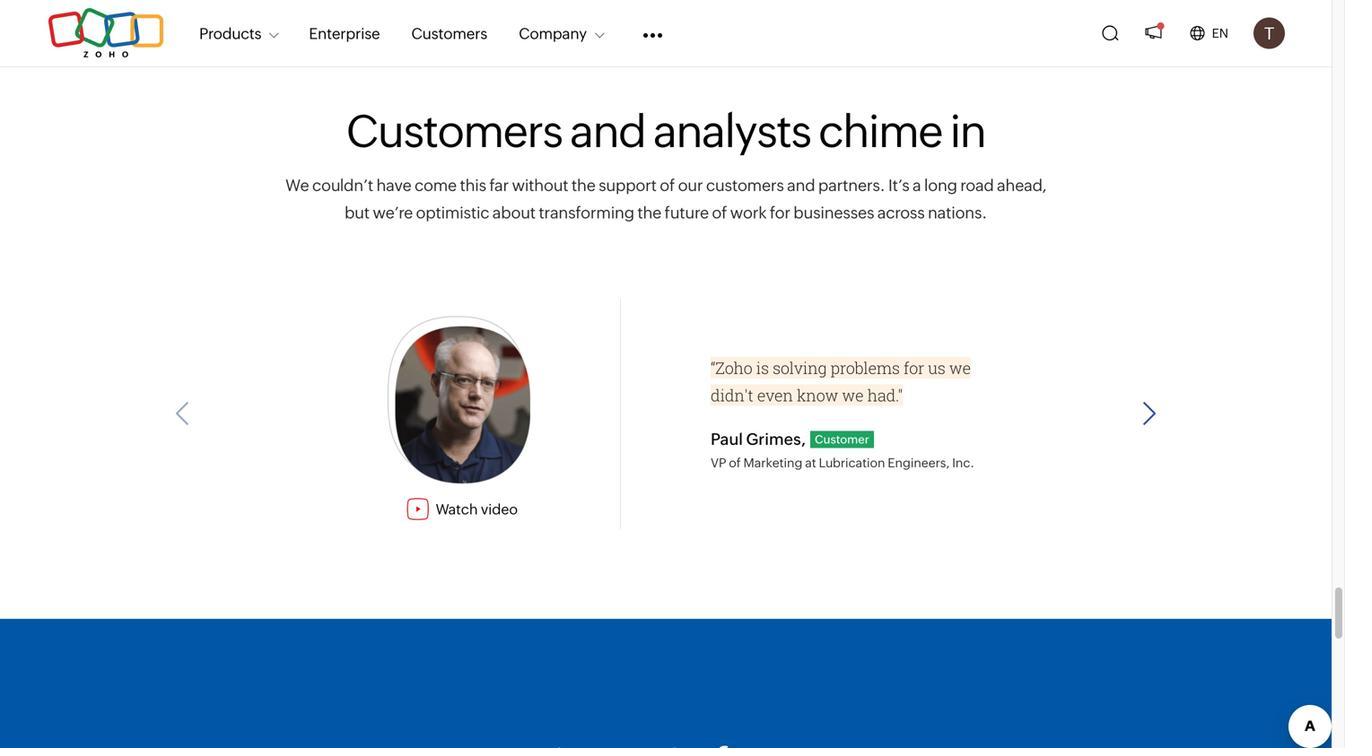 Task type: describe. For each thing, give the bounding box(es) containing it.
problems
[[831, 357, 900, 379]]

know
[[797, 385, 838, 406]]

inc.
[[952, 456, 975, 470]]

engineers,
[[888, 456, 950, 470]]

customers for customers and analysts chime in
[[346, 105, 562, 157]]

0 horizontal spatial the
[[572, 176, 596, 195]]

customers for customers
[[411, 24, 487, 42]]

us
[[928, 357, 946, 379]]

company
[[519, 24, 587, 42]]

across
[[877, 204, 925, 222]]

nations.
[[928, 204, 987, 222]]

marketing
[[744, 456, 803, 470]]

"zoho
[[711, 357, 753, 379]]

1 horizontal spatial of
[[712, 204, 727, 222]]

partners.
[[818, 176, 885, 195]]

0 vertical spatial we
[[949, 357, 971, 379]]

products
[[199, 24, 262, 42]]

come
[[415, 176, 457, 195]]

vp
[[711, 456, 726, 470]]

0 horizontal spatial of
[[660, 176, 675, 195]]

grimes,
[[746, 430, 806, 449]]

previous button
[[172, 400, 219, 427]]

businesses
[[794, 204, 874, 222]]

we couldn't have come this far without the support of our customers and partners. it's a long road ahead, but we're optimistic about transforming the future of work for businesses across nations.
[[285, 176, 1046, 222]]

vp of marketing at lubrication engineers, inc.
[[711, 456, 975, 470]]

enterprise link
[[309, 14, 380, 53]]

even
[[757, 385, 793, 406]]

is
[[756, 357, 769, 379]]

watch video
[[436, 501, 518, 518]]

"zoho is solving problems for us we didn't even know we had."
[[711, 357, 971, 406]]

en
[[1212, 26, 1229, 40]]

about
[[493, 204, 536, 222]]

we're
[[373, 204, 413, 222]]

paul grimes, customer
[[711, 430, 869, 449]]

didn't
[[711, 385, 753, 406]]

road
[[961, 176, 994, 195]]



Task type: vqa. For each thing, say whether or not it's contained in the screenshot.
the left of
yes



Task type: locate. For each thing, give the bounding box(es) containing it.
0 vertical spatial customers
[[411, 24, 487, 42]]

1 horizontal spatial and
[[787, 176, 815, 195]]

1 horizontal spatial the
[[637, 204, 662, 222]]

couldn't
[[312, 176, 373, 195]]

customer
[[815, 433, 869, 446]]

in
[[950, 105, 986, 157]]

future
[[665, 204, 709, 222]]

of
[[660, 176, 675, 195], [712, 204, 727, 222], [729, 456, 741, 470]]

for inside we couldn't have come this far without the support of our customers and partners. it's a long road ahead, but we're optimistic about transforming the future of work for businesses across nations.
[[770, 204, 790, 222]]

customers and analysts chime in
[[346, 105, 986, 157]]

1 vertical spatial the
[[637, 204, 662, 222]]

have
[[376, 176, 411, 195]]

and up businesses
[[787, 176, 815, 195]]

our
[[678, 176, 703, 195]]

work
[[730, 204, 767, 222]]

enterprise
[[309, 24, 380, 42]]

0 vertical spatial and
[[570, 105, 646, 157]]

of left 'work'
[[712, 204, 727, 222]]

chime
[[819, 105, 942, 157]]

customers
[[706, 176, 784, 195]]

for right 'work'
[[770, 204, 790, 222]]

support
[[599, 176, 657, 195]]

we
[[949, 357, 971, 379], [842, 385, 864, 406]]

next
[[1134, 407, 1158, 420]]

but
[[345, 204, 370, 222]]

customers
[[411, 24, 487, 42], [346, 105, 562, 157]]

for
[[770, 204, 790, 222], [904, 357, 924, 379]]

of right vp
[[729, 456, 741, 470]]

1 vertical spatial we
[[842, 385, 864, 406]]

long
[[924, 176, 957, 195]]

at
[[805, 456, 816, 470]]

next button
[[1133, 400, 1159, 427]]

for inside the "zoho is solving problems for us we didn't even know we had."
[[904, 357, 924, 379]]

1 horizontal spatial for
[[904, 357, 924, 379]]

ahead,
[[997, 176, 1046, 195]]

0 vertical spatial of
[[660, 176, 675, 195]]

1 vertical spatial and
[[787, 176, 815, 195]]

and
[[570, 105, 646, 157], [787, 176, 815, 195]]

1 vertical spatial for
[[904, 357, 924, 379]]

2 horizontal spatial of
[[729, 456, 741, 470]]

and up 'support' in the left top of the page
[[570, 105, 646, 157]]

and inside we couldn't have come this far without the support of our customers and partners. it's a long road ahead, but we're optimistic about transforming the future of work for businesses across nations.
[[787, 176, 815, 195]]

the up transforming
[[572, 176, 596, 195]]

the down 'support' in the left top of the page
[[637, 204, 662, 222]]

terry turtle image
[[1254, 18, 1285, 49]]

the
[[572, 176, 596, 195], [637, 204, 662, 222]]

we down problems
[[842, 385, 864, 406]]

analysts
[[653, 105, 811, 157]]

video
[[481, 501, 518, 518]]

paul
[[711, 430, 743, 449]]

0 horizontal spatial for
[[770, 204, 790, 222]]

1 vertical spatial customers
[[346, 105, 562, 157]]

watch
[[436, 501, 478, 518]]

customers link
[[411, 14, 487, 53]]

far
[[489, 176, 509, 195]]

a
[[913, 176, 921, 195]]

1 horizontal spatial we
[[949, 357, 971, 379]]

had."
[[867, 385, 903, 406]]

of left our
[[660, 176, 675, 195]]

0 vertical spatial the
[[572, 176, 596, 195]]

0 horizontal spatial we
[[842, 385, 864, 406]]

2 vertical spatial of
[[729, 456, 741, 470]]

transforming
[[539, 204, 634, 222]]

solving
[[773, 357, 827, 379]]

this
[[460, 176, 486, 195]]

previous
[[172, 407, 219, 420]]

0 vertical spatial for
[[770, 204, 790, 222]]

optimistic
[[416, 204, 489, 222]]

for left "us"
[[904, 357, 924, 379]]

it's
[[888, 176, 910, 195]]

we
[[285, 176, 309, 195]]

lubrication
[[819, 456, 885, 470]]

1 vertical spatial of
[[712, 204, 727, 222]]

0 horizontal spatial and
[[570, 105, 646, 157]]

we right "us"
[[949, 357, 971, 379]]

without
[[512, 176, 568, 195]]



